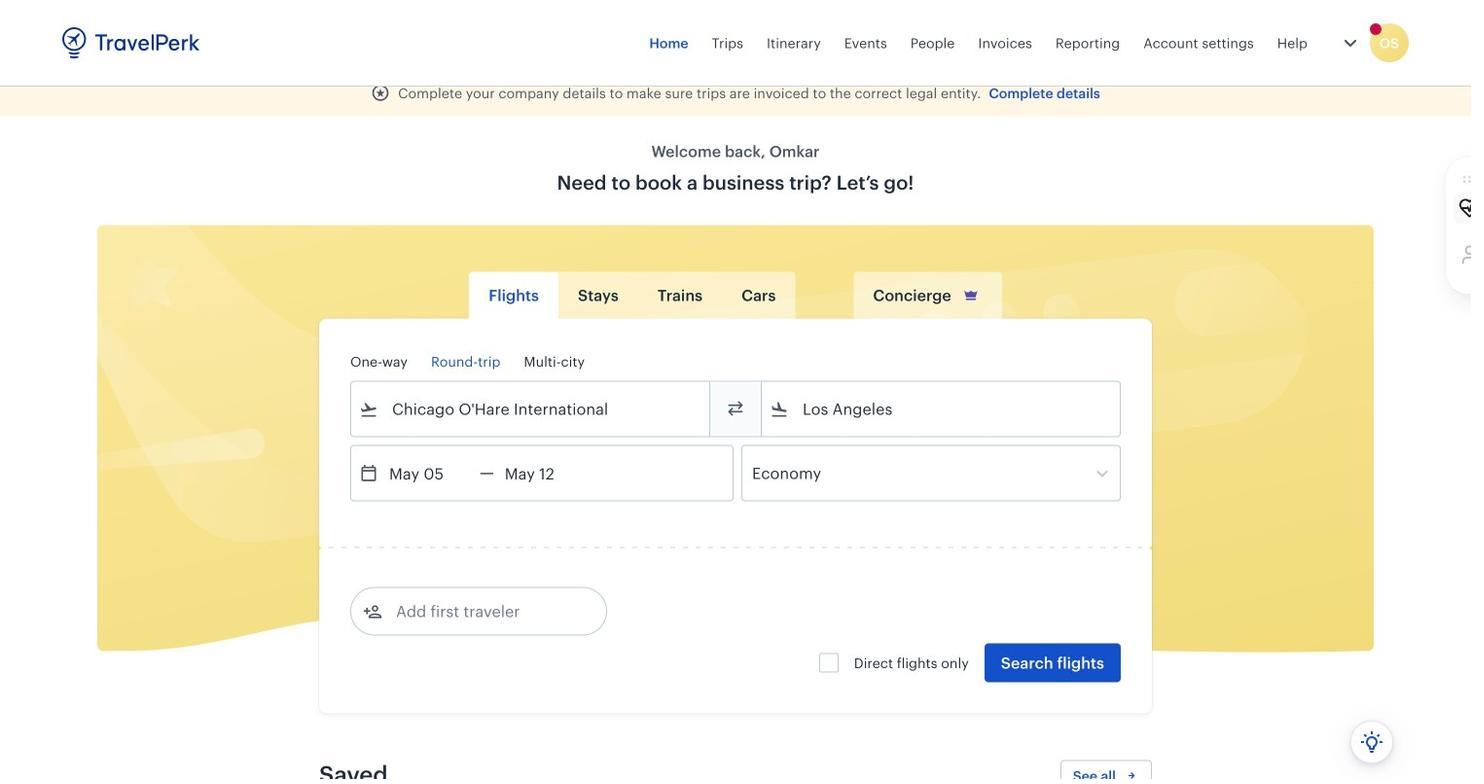 Task type: locate. For each thing, give the bounding box(es) containing it.
Add first traveler search field
[[382, 596, 585, 627]]

From search field
[[378, 394, 684, 425]]

Return text field
[[494, 446, 595, 501]]



Task type: describe. For each thing, give the bounding box(es) containing it.
To search field
[[789, 394, 1095, 425]]

Depart text field
[[378, 446, 480, 501]]



